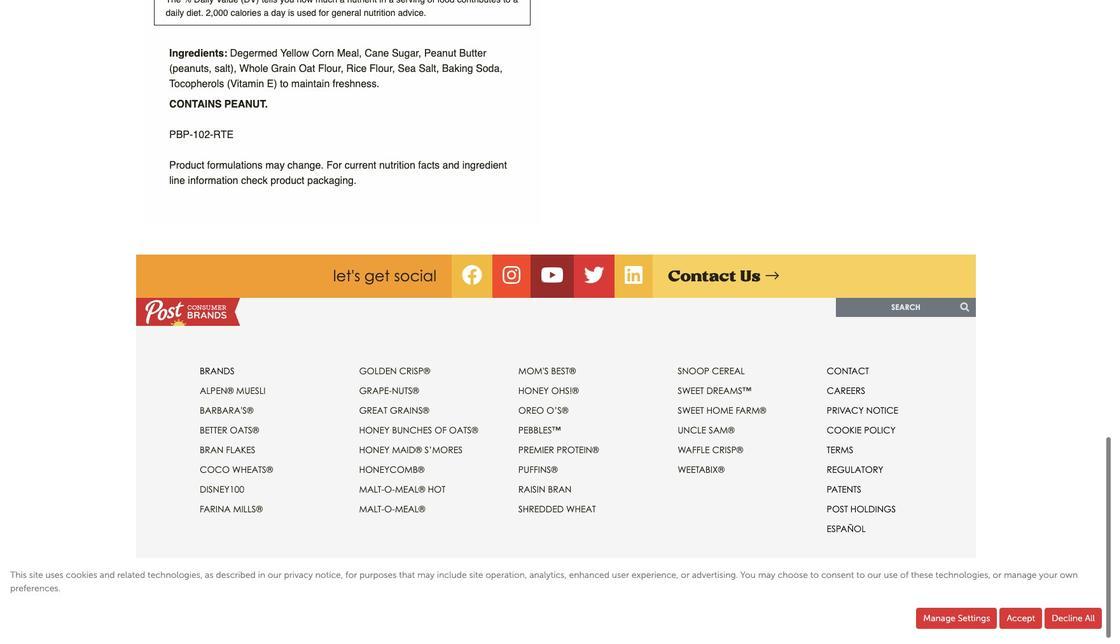 Task type: vqa. For each thing, say whether or not it's contained in the screenshot.
"nutrition" inside "The % Daily Value (Dv) Tells You How Much A Nutrient In A Serving Of Food Contributes To A Daily Diet. 2,000 Calories A Day Is Used For General Nutrition Advice."
yes



Task type: locate. For each thing, give the bounding box(es) containing it.
used
[[297, 8, 316, 18]]

food
[[438, 0, 455, 5]]

1 horizontal spatial oats®
[[449, 425, 479, 436]]

change.
[[288, 160, 324, 172]]

great
[[359, 405, 388, 416]]

of inside , for purposes that may include site operation, analytics, enhanced user experience, or advertising. you may choose to consent to our use of these technologies, or manage your own preferences.
[[901, 570, 909, 581]]

1 vertical spatial sweet
[[678, 405, 705, 416]]

best®
[[552, 366, 576, 377]]

1 horizontal spatial contact
[[827, 366, 870, 377]]

0 horizontal spatial honey
[[359, 425, 390, 436]]

contact us link
[[669, 268, 780, 285]]

meal®
[[395, 484, 426, 495], [395, 504, 426, 515]]

1 vertical spatial malt-
[[359, 504, 385, 515]]

technologies, left the as
[[148, 570, 203, 581]]

honey
[[519, 386, 549, 396], [359, 425, 390, 436]]

a right in
[[389, 0, 394, 5]]

post consumer brands link
[[136, 298, 240, 326]]

o- down honeycomb® link
[[385, 484, 395, 495]]

brands
[[200, 366, 235, 377]]

for inside the % daily value (dv) tells you how much a nutrient in a serving of food contributes to a daily diet. 2,000 calories a day is used for general nutrition advice.
[[319, 8, 329, 18]]

0 vertical spatial o-
[[385, 484, 395, 495]]

diet.
[[187, 8, 203, 18]]

formulations
[[207, 160, 263, 172]]

102-
[[193, 130, 214, 141]]

0 vertical spatial of
[[428, 0, 435, 5]]

1 vertical spatial bran
[[548, 484, 572, 495]]

2024
[[453, 575, 470, 584]]

0 vertical spatial malt-
[[359, 484, 385, 495]]

1 vertical spatial meal®
[[395, 504, 426, 515]]

peanut
[[424, 48, 457, 60]]

oats® up flakes
[[230, 425, 259, 436]]

social
[[394, 267, 437, 286]]

oats® up s'mores
[[449, 425, 479, 436]]

1 horizontal spatial crisp®
[[713, 445, 744, 456]]

experience,
[[632, 570, 679, 581]]

1 horizontal spatial honey
[[519, 386, 549, 396]]

of right use
[[901, 570, 909, 581]]

0 horizontal spatial post
[[472, 575, 490, 584]]

1 horizontal spatial bran
[[548, 484, 572, 495]]

information
[[188, 175, 238, 187]]

maintain
[[291, 79, 330, 90]]

1 or from the left
[[681, 570, 690, 581]]

a up general
[[340, 0, 345, 5]]

daily
[[166, 8, 184, 18]]

o- down malt-o-meal® hot link
[[385, 504, 395, 515]]

nutrition down in
[[364, 8, 396, 18]]

0 vertical spatial sweet
[[678, 386, 705, 396]]

1 horizontal spatial site
[[470, 570, 483, 581]]

of left food
[[428, 0, 435, 5]]

this
[[10, 570, 27, 581]]

2 sweet from the top
[[678, 405, 705, 416]]

barbara's®
[[200, 405, 254, 416]]

0 vertical spatial honey
[[519, 386, 549, 396]]

0 horizontal spatial and
[[100, 570, 115, 581]]

careers
[[827, 386, 866, 396]]

to right e)
[[280, 79, 289, 90]]

2 meal® from the top
[[395, 504, 426, 515]]

pebbles™
[[519, 425, 561, 436]]

tells
[[262, 0, 278, 5]]

0 vertical spatial and
[[443, 160, 460, 172]]

or left "manage"
[[994, 570, 1002, 581]]

2 flour, from the left
[[370, 63, 395, 75]]

notice
[[867, 405, 899, 416]]

contains peanut.
[[169, 99, 268, 111]]

1 vertical spatial o-
[[385, 504, 395, 515]]

1 vertical spatial crisp®
[[713, 445, 744, 456]]

(peanuts,
[[169, 63, 212, 75]]

malt- for malt-o-meal® hot
[[359, 484, 385, 495]]

honeycomb®
[[359, 465, 425, 475]]

0 vertical spatial contact
[[669, 268, 737, 285]]

honey up honey
[[359, 425, 390, 436]]

2 oats® from the left
[[449, 425, 479, 436]]

may up product
[[266, 160, 285, 172]]

that
[[399, 570, 415, 581]]

bran down better
[[200, 445, 224, 456]]

privacy notice
[[827, 405, 899, 416]]

bran up shredded wheat
[[548, 484, 572, 495]]

for right ,
[[346, 570, 357, 581]]

2 malt- from the top
[[359, 504, 385, 515]]

privacy
[[827, 405, 864, 416]]

described
[[216, 570, 256, 581]]

coco wheats®
[[200, 465, 273, 475]]

nutrition left facts
[[379, 160, 416, 172]]

0 horizontal spatial may
[[266, 160, 285, 172]]

grain
[[271, 63, 296, 75]]

0 vertical spatial bran
[[200, 445, 224, 456]]

golden crisp® link
[[359, 366, 431, 377]]

crisp® for golden crisp®
[[399, 366, 431, 377]]

malt-
[[359, 484, 385, 495], [359, 504, 385, 515]]

0 vertical spatial for
[[319, 8, 329, 18]]

premier protein® link
[[519, 445, 599, 456]]

contact for contact link
[[827, 366, 870, 377]]

tocopherols
[[169, 79, 224, 90]]

whole
[[240, 63, 268, 75]]

meal® down the malt-o-meal® hot
[[395, 504, 426, 515]]

e)
[[267, 79, 277, 90]]

0 horizontal spatial for
[[319, 8, 329, 18]]

0 horizontal spatial site
[[29, 570, 43, 581]]

or
[[681, 570, 690, 581], [994, 570, 1002, 581]]

Search text field
[[837, 298, 977, 317]]

site right include
[[470, 570, 483, 581]]

1 horizontal spatial post
[[827, 504, 849, 515]]

get
[[365, 267, 390, 286]]

0 horizontal spatial crisp®
[[399, 366, 431, 377]]

mom's
[[519, 366, 549, 377]]

may right that
[[418, 570, 435, 581]]

regulatory
[[827, 465, 884, 475]]

for down much
[[319, 8, 329, 18]]

sweet down snoop
[[678, 386, 705, 396]]

sweet up uncle
[[678, 405, 705, 416]]

contact left us
[[669, 268, 737, 285]]

a down tells
[[264, 8, 269, 18]]

%
[[184, 0, 192, 5]]

meal® for malt-o-meal®
[[395, 504, 426, 515]]

1 horizontal spatial flour,
[[370, 63, 395, 75]]

2 o- from the top
[[385, 504, 395, 515]]

instagram image
[[503, 269, 521, 284]]

honey for honey ohs!®
[[519, 386, 549, 396]]

0 horizontal spatial technologies,
[[148, 570, 203, 581]]

to right contributes
[[504, 0, 511, 5]]

general
[[332, 8, 362, 18]]

1 vertical spatial honey
[[359, 425, 390, 436]]

, for purposes that may include site operation, analytics, enhanced user experience, or advertising. you may choose to consent to our use of these technologies, or manage your own preferences.
[[10, 570, 1079, 594]]

1 horizontal spatial technologies,
[[936, 570, 991, 581]]

0 vertical spatial crisp®
[[399, 366, 431, 377]]

site inside , for purposes that may include site operation, analytics, enhanced user experience, or advertising. you may choose to consent to our use of these technologies, or manage your own preferences.
[[470, 570, 483, 581]]

1 sweet from the top
[[678, 386, 705, 396]]

in our
[[258, 570, 282, 581]]

premier
[[519, 445, 555, 456]]

0 vertical spatial nutrition
[[364, 8, 396, 18]]

of up s'mores
[[435, 425, 447, 436]]

1 vertical spatial nutrition
[[379, 160, 416, 172]]

crisp® up nuts®
[[399, 366, 431, 377]]

puffins®
[[519, 465, 558, 475]]

cookie
[[827, 425, 862, 436]]

1 vertical spatial contact
[[827, 366, 870, 377]]

cane
[[365, 48, 389, 60]]

flakes
[[226, 445, 256, 456]]

1 horizontal spatial for
[[346, 570, 357, 581]]

mills®
[[233, 504, 263, 515]]

oat
[[299, 63, 315, 75]]

shredded wheat
[[519, 504, 596, 515]]

of inside the % daily value (dv) tells you how much a nutrient in a serving of food contributes to a daily diet. 2,000 calories a day is used for general nutrition advice.
[[428, 0, 435, 5]]

honey down mom's
[[519, 386, 549, 396]]

0 horizontal spatial or
[[681, 570, 690, 581]]

0 horizontal spatial oats®
[[230, 425, 259, 436]]

peanut.
[[224, 99, 268, 111]]

long arrow right image
[[766, 269, 780, 284]]

o- for malt-o-meal® hot
[[385, 484, 395, 495]]

o-
[[385, 484, 395, 495], [385, 504, 395, 515]]

sweet dreams™
[[678, 386, 752, 396]]

0 horizontal spatial flour,
[[318, 63, 344, 75]]

terms
[[827, 445, 854, 456]]

post down the patents link
[[827, 504, 849, 515]]

may right you
[[759, 570, 776, 581]]

you
[[280, 0, 294, 5]]

alpen® muesli link
[[200, 386, 266, 396]]

malt- down honeycomb®
[[359, 484, 385, 495]]

these
[[912, 570, 934, 581]]

salt,
[[419, 63, 439, 75]]

1 vertical spatial post
[[472, 575, 490, 584]]

flour, down corn
[[318, 63, 344, 75]]

nutrition
[[364, 8, 396, 18], [379, 160, 416, 172]]

1 flour, from the left
[[318, 63, 344, 75]]

0 horizontal spatial contact
[[669, 268, 737, 285]]

2 horizontal spatial may
[[759, 570, 776, 581]]

technologies, right these
[[936, 570, 991, 581]]

and right facts
[[443, 160, 460, 172]]

grape-
[[359, 386, 392, 396]]

1 vertical spatial for
[[346, 570, 357, 581]]

grains®
[[390, 405, 430, 416]]

or left the advertising.
[[681, 570, 690, 581]]

serving
[[397, 0, 425, 5]]

flour, down cane
[[370, 63, 395, 75]]

site up preferences. on the bottom of page
[[29, 570, 43, 581]]

malt- for malt-o-meal®
[[359, 504, 385, 515]]

honey ohs!®
[[519, 386, 579, 396]]

rights
[[604, 575, 629, 584]]

sweet for sweet home farm®
[[678, 405, 705, 416]]

2 site from the left
[[470, 570, 483, 581]]

manage
[[924, 613, 956, 624]]

1 o- from the top
[[385, 484, 395, 495]]

raisin bran link
[[519, 484, 572, 495]]

sweet for sweet dreams™
[[678, 386, 705, 396]]

2 technologies, from the left
[[936, 570, 991, 581]]

o's®
[[547, 405, 569, 416]]

1 vertical spatial and
[[100, 570, 115, 581]]

enhanced
[[570, 570, 610, 581]]

sweet home farm®
[[678, 405, 767, 416]]

ingredient
[[463, 160, 507, 172]]

corn
[[312, 48, 334, 60]]

malt-o-meal® hot
[[359, 484, 446, 495]]

0 vertical spatial meal®
[[395, 484, 426, 495]]

post right "2024"
[[472, 575, 490, 584]]

malt- down malt-o-meal® hot link
[[359, 504, 385, 515]]

1 malt- from the top
[[359, 484, 385, 495]]

and left related
[[100, 570, 115, 581]]

1 horizontal spatial and
[[443, 160, 460, 172]]

manage
[[1005, 570, 1038, 581]]

2 vertical spatial of
[[901, 570, 909, 581]]

meal® left hot
[[395, 484, 426, 495]]

contact up careers
[[827, 366, 870, 377]]

ohs!®
[[552, 386, 579, 396]]

(vitamin
[[227, 79, 264, 90]]

1 site from the left
[[29, 570, 43, 581]]

shredded
[[519, 504, 564, 515]]

product
[[169, 160, 204, 172]]

1 horizontal spatial or
[[994, 570, 1002, 581]]

1 meal® from the top
[[395, 484, 426, 495]]

crisp® down sam®
[[713, 445, 744, 456]]

packaging.
[[308, 175, 357, 187]]



Task type: describe. For each thing, give the bounding box(es) containing it.
1 technologies, from the left
[[148, 570, 203, 581]]

contact link
[[827, 366, 870, 377]]

farm®
[[736, 405, 767, 416]]

linkedin image
[[625, 269, 643, 284]]

waffle crisp®
[[678, 445, 744, 456]]

post consumer brands image
[[136, 298, 240, 326]]

post holdings
[[827, 504, 897, 515]]

maid®
[[392, 445, 422, 456]]

1 oats® from the left
[[230, 425, 259, 436]]

nuts®
[[392, 386, 419, 396]]

purposes
[[360, 570, 397, 581]]

all
[[589, 575, 602, 584]]

to inside degermed yellow corn meal, cane sugar, peanut butter (peanuts, salt), whole grain oat flour, rice flour, sea salt, baking soda, tocopherols (vitamin e) to maintain freshness.
[[280, 79, 289, 90]]

waffle
[[678, 445, 710, 456]]

freshness.
[[333, 79, 380, 90]]

cereal
[[712, 366, 745, 377]]

farina mills®
[[200, 504, 263, 515]]

honey bunches of oats®
[[359, 425, 479, 436]]

to right choose
[[811, 570, 820, 581]]

uncle sam® link
[[678, 425, 735, 436]]

to inside the % daily value (dv) tells you how much a nutrient in a serving of food contributes to a daily diet. 2,000 calories a day is used for general nutrition advice.
[[504, 0, 511, 5]]

alpen® muesli
[[200, 386, 266, 396]]

may inside product formulations may change. for current nutrition facts and ingredient line information check product packaging.
[[266, 160, 285, 172]]

home
[[707, 405, 734, 416]]

advertising.
[[693, 570, 739, 581]]

careers link
[[827, 386, 866, 396]]

español
[[827, 524, 866, 535]]

llc.
[[572, 575, 587, 584]]

pbp-102-rte
[[169, 130, 234, 141]]

privacy notice link
[[284, 570, 341, 581]]

how
[[297, 0, 313, 5]]

contains
[[169, 99, 222, 111]]

muesli
[[236, 386, 266, 396]]

0 horizontal spatial bran
[[200, 445, 224, 456]]

golden crisp®
[[359, 366, 431, 377]]

sea
[[398, 63, 416, 75]]

contact for contact us
[[669, 268, 737, 285]]

brands link
[[200, 366, 235, 377]]

bunches
[[392, 425, 432, 436]]

© 2024 post consumer brands, llc. all rights reserved
[[445, 575, 668, 584]]

meal,
[[337, 48, 362, 60]]

wheat
[[567, 504, 596, 515]]

s'mores
[[425, 445, 463, 456]]

hot
[[428, 484, 446, 495]]

pebbles™ link
[[519, 425, 561, 436]]

honeycomb® link
[[359, 465, 425, 475]]

sweet dreams™ link
[[678, 386, 752, 396]]

as
[[205, 570, 214, 581]]

pbp-
[[169, 130, 193, 141]]

user
[[612, 570, 630, 581]]

regulatory link
[[827, 465, 884, 475]]

honey
[[359, 445, 390, 456]]

uncle
[[678, 425, 707, 436]]

to left our
[[857, 570, 866, 581]]

grape-nuts®
[[359, 386, 419, 396]]

include
[[437, 570, 467, 581]]

0 vertical spatial post
[[827, 504, 849, 515]]

in
[[380, 0, 387, 5]]

nutrition inside the % daily value (dv) tells you how much a nutrient in a serving of food contributes to a daily diet. 2,000 calories a day is used for general nutrition advice.
[[364, 8, 396, 18]]

disney100
[[200, 484, 244, 495]]

choose
[[778, 570, 809, 581]]

accept
[[1008, 613, 1036, 624]]

honey maid® s'mores
[[359, 445, 463, 456]]

value
[[216, 0, 239, 5]]

decline all
[[1053, 613, 1096, 624]]

1 vertical spatial of
[[435, 425, 447, 436]]

use
[[884, 570, 899, 581]]

us
[[741, 268, 761, 285]]

settings
[[959, 613, 991, 624]]

patents
[[827, 484, 862, 495]]

patents link
[[827, 484, 862, 495]]

shredded wheat link
[[519, 504, 596, 515]]

2 or from the left
[[994, 570, 1002, 581]]

1 horizontal spatial may
[[418, 570, 435, 581]]

for inside , for purposes that may include site operation, analytics, enhanced user experience, or advertising. you may choose to consent to our use of these technologies, or manage your own preferences.
[[346, 570, 357, 581]]

all
[[1086, 613, 1096, 624]]

oreo
[[519, 405, 544, 416]]

coco
[[200, 465, 230, 475]]

o- for malt-o-meal®
[[385, 504, 395, 515]]

decline all button
[[1046, 608, 1103, 629]]

golden
[[359, 366, 397, 377]]

uncle sam®
[[678, 425, 735, 436]]

and inside product formulations may change. for current nutrition facts and ingredient line information check product packaging.
[[443, 160, 460, 172]]

honey ohs!® link
[[519, 386, 579, 396]]

meal® for malt-o-meal® hot
[[395, 484, 426, 495]]

manage settings button
[[917, 608, 998, 629]]

nutrition inside product formulations may change. for current nutrition facts and ingredient line information check product packaging.
[[379, 160, 416, 172]]

cookies
[[66, 570, 97, 581]]

honey bunches of oats® link
[[359, 425, 479, 436]]

post holdings link
[[827, 504, 897, 515]]

crisp® for waffle crisp®
[[713, 445, 744, 456]]

honey for honey bunches of oats®
[[359, 425, 390, 436]]

technologies, inside , for purposes that may include site operation, analytics, enhanced user experience, or advertising. you may choose to consent to our use of these technologies, or manage your own preferences.
[[936, 570, 991, 581]]

day
[[271, 8, 286, 18]]

a right contributes
[[513, 0, 518, 5]]

decline
[[1053, 613, 1083, 624]]

weetabix® link
[[678, 465, 725, 475]]

bran flakes link
[[200, 445, 256, 456]]

sam®
[[709, 425, 735, 436]]

baking
[[442, 63, 473, 75]]

analytics,
[[530, 570, 567, 581]]

snoop cereal
[[678, 366, 745, 377]]

weetabix®
[[678, 465, 725, 475]]



